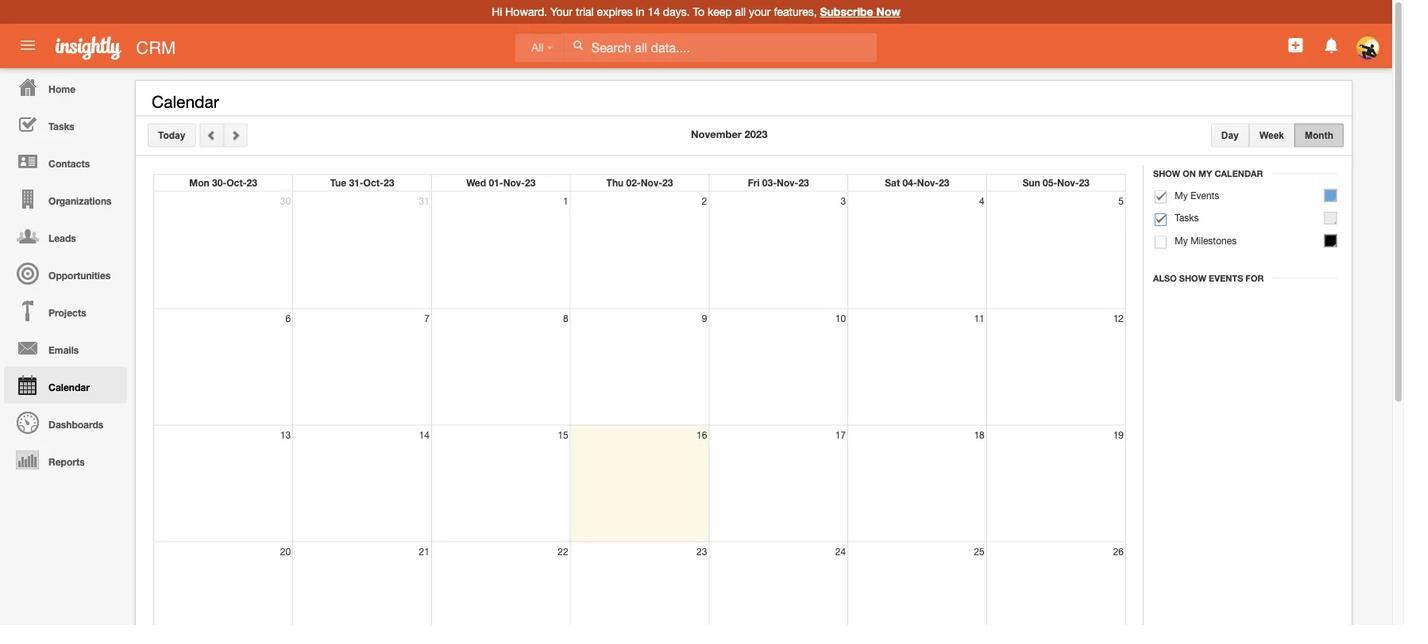 Task type: vqa. For each thing, say whether or not it's contained in the screenshot.


Task type: locate. For each thing, give the bounding box(es) containing it.
home
[[49, 83, 75, 95]]

show left the on at the right top of page
[[1153, 169, 1181, 179]]

organizations link
[[4, 180, 127, 218]]

24
[[835, 547, 846, 558]]

3 nov- from the left
[[777, 178, 799, 189]]

1 nov- from the left
[[503, 178, 525, 189]]

0 vertical spatial calendar
[[152, 92, 219, 112]]

30
[[280, 196, 291, 207]]

1 vertical spatial my
[[1175, 190, 1188, 201]]

leads
[[49, 233, 76, 244]]

5
[[1119, 196, 1124, 207]]

next image
[[230, 130, 241, 141]]

1 oct- from the left
[[227, 178, 247, 189]]

nov- for 01-
[[503, 178, 525, 189]]

1 vertical spatial show
[[1179, 273, 1207, 284]]

projects link
[[4, 292, 127, 330]]

0 horizontal spatial tasks
[[49, 121, 74, 132]]

15
[[558, 430, 568, 441]]

days.
[[663, 5, 690, 18]]

subscribe
[[820, 5, 873, 18]]

features,
[[774, 5, 817, 18]]

tue 31-oct-23
[[330, 178, 394, 189]]

keep
[[708, 5, 732, 18]]

2 oct- from the left
[[364, 178, 384, 189]]

today
[[158, 130, 185, 141]]

month
[[1305, 130, 1334, 141]]

0 vertical spatial 14
[[648, 5, 660, 18]]

30-
[[212, 178, 227, 189]]

nov- right wed
[[503, 178, 525, 189]]

23 for sat 04-nov-23
[[939, 178, 950, 189]]

31
[[419, 196, 430, 207]]

howard.
[[505, 5, 547, 18]]

white image
[[573, 40, 584, 51]]

oct- for 31-
[[364, 178, 384, 189]]

nov-
[[503, 178, 525, 189], [641, 178, 663, 189], [777, 178, 799, 189], [917, 178, 939, 189], [1058, 178, 1079, 189]]

tasks up contacts link
[[49, 121, 74, 132]]

0 vertical spatial show
[[1153, 169, 1181, 179]]

my right my events option
[[1175, 190, 1188, 201]]

events
[[1191, 190, 1220, 201], [1209, 273, 1243, 284]]

sat
[[885, 178, 900, 189]]

23 for sun 05-nov-23
[[1079, 178, 1090, 189]]

tasks link
[[4, 106, 127, 143]]

fri
[[748, 178, 760, 189]]

calendar up dashboards link
[[49, 382, 90, 393]]

dashboards
[[49, 419, 103, 431]]

today button
[[148, 124, 196, 147]]

navigation
[[0, 68, 127, 479]]

calendar
[[152, 92, 219, 112], [1215, 169, 1263, 179], [49, 382, 90, 393]]

your
[[749, 5, 771, 18]]

mon 30-oct-23
[[189, 178, 257, 189]]

03-
[[762, 178, 777, 189]]

2 horizontal spatial calendar
[[1215, 169, 1263, 179]]

0 horizontal spatial oct-
[[227, 178, 247, 189]]

all
[[735, 5, 746, 18]]

nov- right fri
[[777, 178, 799, 189]]

23 for tue 31-oct-23
[[384, 178, 394, 189]]

my right my milestones option
[[1175, 235, 1188, 246]]

wed 01-nov-23
[[466, 178, 536, 189]]

1 horizontal spatial oct-
[[364, 178, 384, 189]]

show
[[1153, 169, 1181, 179], [1179, 273, 1207, 284]]

oct- right tue on the top of the page
[[364, 178, 384, 189]]

5 nov- from the left
[[1058, 178, 1079, 189]]

calendar down day button
[[1215, 169, 1263, 179]]

23 for wed 01-nov-23
[[525, 178, 536, 189]]

my
[[1199, 169, 1212, 179], [1175, 190, 1188, 201], [1175, 235, 1188, 246]]

reports link
[[4, 442, 127, 479]]

1 horizontal spatial 14
[[648, 5, 660, 18]]

show right also
[[1179, 273, 1207, 284]]

2 vertical spatial my
[[1175, 235, 1188, 246]]

week
[[1260, 130, 1284, 141]]

my right the on at the right top of page
[[1199, 169, 1212, 179]]

4 nov- from the left
[[917, 178, 939, 189]]

0 horizontal spatial calendar
[[49, 382, 90, 393]]

2 nov- from the left
[[641, 178, 663, 189]]

tasks
[[49, 121, 74, 132], [1175, 212, 1199, 224]]

0 horizontal spatial 14
[[419, 430, 430, 441]]

8
[[563, 313, 568, 324]]

1 horizontal spatial calendar
[[152, 92, 219, 112]]

also
[[1153, 273, 1177, 284]]

events left for
[[1209, 273, 1243, 284]]

events down show on my calendar
[[1191, 190, 1220, 201]]

0 vertical spatial events
[[1191, 190, 1220, 201]]

14
[[648, 5, 660, 18], [419, 430, 430, 441]]

nov- right the sun
[[1058, 178, 1079, 189]]

nov- right thu
[[641, 178, 663, 189]]

0 vertical spatial tasks
[[49, 121, 74, 132]]

1 horizontal spatial tasks
[[1175, 212, 1199, 224]]

sat 04-nov-23
[[885, 178, 950, 189]]

projects
[[49, 307, 86, 319]]

nov- right sat
[[917, 178, 939, 189]]

calendar up today
[[152, 92, 219, 112]]

23
[[247, 178, 257, 189], [384, 178, 394, 189], [525, 178, 536, 189], [663, 178, 673, 189], [799, 178, 809, 189], [939, 178, 950, 189], [1079, 178, 1090, 189], [697, 547, 707, 558]]

show on my calendar
[[1153, 169, 1263, 179]]

oct- right mon
[[227, 178, 247, 189]]

23 for fri 03-nov-23
[[799, 178, 809, 189]]

01-
[[489, 178, 503, 189]]

oct-
[[227, 178, 247, 189], [364, 178, 384, 189]]

tasks down my events
[[1175, 212, 1199, 224]]

emails
[[49, 345, 79, 356]]

expires
[[597, 5, 633, 18]]

all link
[[516, 34, 564, 62]]

My Milestones checkbox
[[1155, 236, 1167, 249]]



Task type: describe. For each thing, give the bounding box(es) containing it.
7
[[424, 313, 430, 324]]

hi howard. your trial expires in 14 days. to keep all your features, subscribe now
[[492, 5, 901, 18]]

2
[[702, 196, 707, 207]]

Search all data.... text field
[[564, 33, 877, 62]]

navigation containing home
[[0, 68, 127, 479]]

subscribe now link
[[820, 5, 901, 18]]

sun 05-nov-23
[[1023, 178, 1090, 189]]

trial
[[576, 5, 594, 18]]

dashboards link
[[4, 404, 127, 442]]

now
[[877, 5, 901, 18]]

My Events checkbox
[[1155, 191, 1167, 204]]

25
[[974, 547, 985, 558]]

calendar link
[[4, 367, 127, 404]]

crm
[[136, 37, 176, 58]]

04-
[[903, 178, 917, 189]]

day
[[1222, 130, 1239, 141]]

1 vertical spatial tasks
[[1175, 212, 1199, 224]]

02-
[[626, 178, 641, 189]]

all
[[531, 42, 544, 54]]

opportunities link
[[4, 255, 127, 292]]

leads link
[[4, 218, 127, 255]]

day button
[[1211, 124, 1249, 147]]

notifications image
[[1322, 36, 1341, 55]]

your
[[551, 5, 573, 18]]

wed
[[466, 178, 486, 189]]

26
[[1113, 547, 1124, 558]]

my for my events
[[1175, 190, 1188, 201]]

1
[[563, 196, 568, 207]]

previous image
[[206, 130, 217, 141]]

2 vertical spatial calendar
[[49, 382, 90, 393]]

month button
[[1295, 124, 1344, 147]]

in
[[636, 5, 645, 18]]

my for my milestones
[[1175, 235, 1188, 246]]

23 for thu 02-nov-23
[[663, 178, 673, 189]]

november 2023
[[691, 128, 768, 141]]

oct- for 30-
[[227, 178, 247, 189]]

21
[[419, 547, 430, 558]]

organizations
[[49, 195, 112, 207]]

2023
[[745, 128, 768, 141]]

4
[[979, 196, 985, 207]]

22
[[558, 547, 568, 558]]

9
[[702, 313, 707, 324]]

19
[[1113, 430, 1124, 441]]

sun
[[1023, 178, 1040, 189]]

my events
[[1175, 190, 1220, 201]]

nov- for 05-
[[1058, 178, 1079, 189]]

to
[[693, 5, 705, 18]]

20
[[280, 547, 291, 558]]

0 vertical spatial my
[[1199, 169, 1212, 179]]

3
[[841, 196, 846, 207]]

my milestones
[[1175, 235, 1237, 246]]

mon
[[189, 178, 209, 189]]

1 vertical spatial events
[[1209, 273, 1243, 284]]

17
[[835, 430, 846, 441]]

thu
[[607, 178, 624, 189]]

05-
[[1043, 178, 1058, 189]]

10
[[835, 313, 846, 324]]

for
[[1246, 273, 1264, 284]]

also show events for
[[1153, 273, 1264, 284]]

thu 02-nov-23
[[607, 178, 673, 189]]

23 for mon 30-oct-23
[[247, 178, 257, 189]]

nov- for 02-
[[641, 178, 663, 189]]

contacts
[[49, 158, 90, 169]]

opportunities
[[49, 270, 111, 281]]

11
[[974, 313, 985, 324]]

home link
[[4, 68, 127, 106]]

contacts link
[[4, 143, 127, 180]]

1 vertical spatial calendar
[[1215, 169, 1263, 179]]

hi
[[492, 5, 502, 18]]

1 vertical spatial 14
[[419, 430, 430, 441]]

reports
[[49, 457, 85, 468]]

31-
[[349, 178, 364, 189]]

on
[[1183, 169, 1196, 179]]

milestones
[[1191, 235, 1237, 246]]

fri 03-nov-23
[[748, 178, 809, 189]]

12
[[1113, 313, 1124, 324]]

tue
[[330, 178, 346, 189]]

13
[[280, 430, 291, 441]]

Tasks checkbox
[[1155, 214, 1167, 226]]

16
[[697, 430, 707, 441]]

6
[[286, 313, 291, 324]]

nov- for 03-
[[777, 178, 799, 189]]

nov- for 04-
[[917, 178, 939, 189]]

week button
[[1249, 124, 1295, 147]]

november
[[691, 128, 742, 141]]

18
[[974, 430, 985, 441]]

emails link
[[4, 330, 127, 367]]



